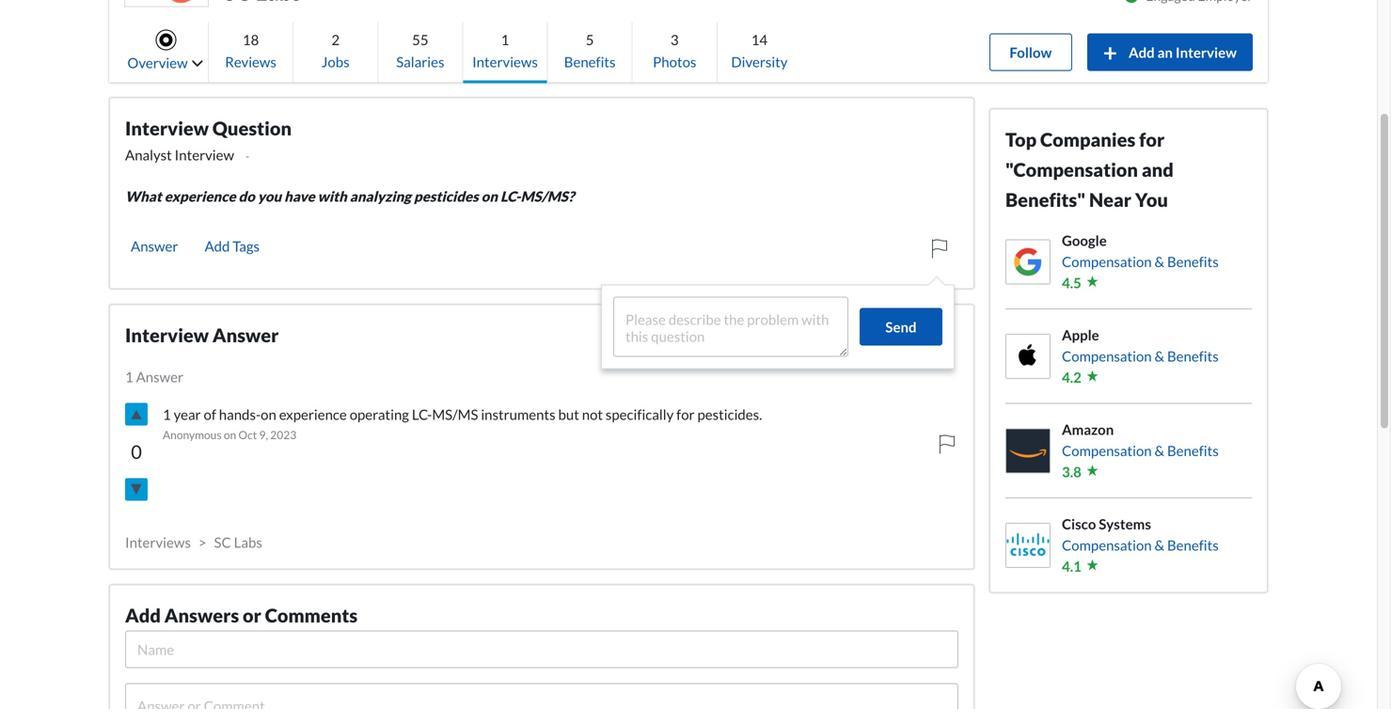 Task type: describe. For each thing, give the bounding box(es) containing it.
add tags
[[205, 238, 260, 255]]

3 photos
[[653, 31, 697, 70]]

interview down interview question
[[175, 146, 234, 163]]

4.1
[[1062, 558, 1082, 575]]

benefits for google compensation & benefits
[[1168, 253, 1219, 270]]

Please describe the problem with this question text field
[[614, 309, 848, 356]]

& for amazon
[[1155, 442, 1165, 459]]

2
[[332, 31, 340, 48]]

oct
[[239, 428, 257, 442]]

answer for 1 answer
[[136, 368, 184, 385]]

google image
[[1007, 240, 1050, 283]]

benefits"
[[1006, 189, 1086, 211]]

you
[[258, 188, 282, 205]]

interview answer
[[125, 324, 279, 347]]

of
[[204, 406, 216, 423]]

compensation inside cisco systems compensation & benefits
[[1062, 537, 1152, 554]]

hands-
[[219, 406, 261, 423]]

follow button
[[990, 33, 1072, 71]]

0
[[131, 441, 142, 463]]

but
[[558, 406, 579, 423]]

2 horizontal spatial on
[[481, 188, 498, 205]]

4.5
[[1062, 274, 1082, 291]]

add an interview
[[1129, 44, 1237, 61]]

& inside cisco systems compensation & benefits
[[1155, 537, 1165, 554]]

55 salaries
[[396, 31, 445, 70]]

compensation for amazon
[[1062, 442, 1152, 459]]

an
[[1158, 44, 1173, 61]]

and
[[1142, 159, 1174, 181]]

not
[[582, 406, 603, 423]]

1 year of hands-on experience operating lc-ms/ms instruments but not specifically for pesticides.
[[163, 406, 762, 423]]

apple
[[1062, 326, 1100, 343]]

companies
[[1041, 128, 1136, 151]]

add answers or comments
[[125, 605, 358, 627]]

Name field
[[126, 640, 958, 659]]

1 vertical spatial on
[[261, 406, 276, 423]]

question
[[213, 117, 292, 140]]

tags
[[233, 238, 260, 255]]

0 horizontal spatial for
[[677, 406, 695, 423]]

pesticides.
[[698, 406, 762, 423]]

ms/ms
[[432, 406, 478, 423]]

interview question
[[125, 117, 292, 140]]

55
[[412, 31, 429, 48]]

14
[[751, 31, 768, 48]]

you
[[1136, 189, 1169, 211]]

18 reviews
[[225, 31, 277, 70]]

add for add answers or comments
[[125, 605, 161, 627]]

"compensation
[[1006, 159, 1138, 181]]

overview
[[127, 54, 188, 71]]

pesticides
[[414, 188, 479, 205]]

do
[[239, 188, 255, 205]]

ms/ms?
[[521, 188, 574, 205]]

interviews > sc labs
[[125, 534, 262, 551]]

amazon
[[1062, 421, 1114, 438]]

reviews
[[225, 53, 277, 70]]

add for add an interview
[[1129, 44, 1155, 61]]

Answer or Comment text field
[[126, 696, 958, 709]]

& for google
[[1155, 253, 1165, 270]]

send button
[[860, 308, 943, 346]]

specifically
[[606, 406, 674, 423]]

interview up the 1 answer
[[125, 324, 209, 347]]

1 for 0
[[125, 368, 133, 385]]

benefits inside cisco systems compensation & benefits
[[1168, 537, 1219, 554]]

near
[[1090, 189, 1132, 211]]

compensation for google
[[1062, 253, 1152, 270]]

interview up analyst interview
[[125, 117, 209, 140]]

14 diversity
[[731, 31, 788, 70]]

benefits for apple compensation & benefits
[[1168, 348, 1219, 365]]

or
[[243, 605, 261, 627]]

add an interview link
[[1088, 33, 1253, 71]]

comments
[[265, 605, 358, 627]]

operating
[[350, 406, 409, 423]]

add for add tags
[[205, 238, 230, 255]]

top
[[1006, 128, 1037, 151]]

1 interviews
[[472, 31, 538, 70]]

diversity
[[731, 53, 788, 70]]

logo image
[[125, 0, 208, 6]]

18
[[243, 31, 259, 48]]



Task type: locate. For each thing, give the bounding box(es) containing it.
add left tags
[[205, 238, 230, 255]]

1 for oct 9, 2023
[[163, 406, 171, 423]]

1 horizontal spatial add
[[205, 238, 230, 255]]

answer
[[131, 238, 178, 255], [213, 324, 279, 347], [136, 368, 184, 385]]

anonymous on oct 9, 2023
[[163, 428, 297, 442]]

2 & from the top
[[1155, 348, 1165, 365]]

benefits inside amazon compensation & benefits
[[1168, 442, 1219, 459]]

answer up ▲
[[136, 368, 184, 385]]

answer inside button
[[131, 238, 178, 255]]

4 compensation & benefits link from the top
[[1062, 535, 1219, 556]]

1 horizontal spatial experience
[[279, 406, 347, 423]]

google
[[1062, 232, 1107, 249]]

0 vertical spatial for
[[1140, 128, 1165, 151]]

what
[[125, 188, 162, 205]]

compensation & benefits link down systems at the right
[[1062, 535, 1219, 556]]

compensation
[[1062, 253, 1152, 270], [1062, 348, 1152, 365], [1062, 442, 1152, 459], [1062, 537, 1152, 554]]

add tags button
[[199, 234, 265, 258]]

& inside amazon compensation & benefits
[[1155, 442, 1165, 459]]

answer up the hands-
[[213, 324, 279, 347]]

4 & from the top
[[1155, 537, 1165, 554]]

1 up ▲
[[125, 368, 133, 385]]

anonymous
[[163, 428, 222, 442]]

answers
[[164, 605, 239, 627]]

0 vertical spatial 1
[[501, 31, 509, 48]]

compensation & benefits link down the 'google'
[[1062, 251, 1219, 272]]

experience up 2023
[[279, 406, 347, 423]]

&
[[1155, 253, 1165, 270], [1155, 348, 1165, 365], [1155, 442, 1165, 459], [1155, 537, 1165, 554]]

add left an in the top right of the page
[[1129, 44, 1155, 61]]

photos
[[653, 53, 697, 70]]

2 horizontal spatial 1
[[501, 31, 509, 48]]

on left oct
[[224, 428, 236, 442]]

compensation & benefits link for google
[[1062, 251, 1219, 272]]

on right pesticides
[[481, 188, 498, 205]]

1 left year
[[163, 406, 171, 423]]

3 compensation & benefits link from the top
[[1062, 440, 1219, 461]]

labs
[[234, 534, 262, 551]]

3 & from the top
[[1155, 442, 1165, 459]]

lc- right 'operating'
[[412, 406, 432, 423]]

compensation & benefits link down 'amazon'
[[1062, 440, 1219, 461]]

1 vertical spatial for
[[677, 406, 695, 423]]

3
[[671, 31, 679, 48]]

compensation down the 'google'
[[1062, 253, 1152, 270]]

compensation & benefits link for apple
[[1062, 346, 1219, 367]]

apple compensation & benefits
[[1062, 326, 1219, 365]]

4.2
[[1062, 369, 1082, 386]]

lc- right pesticides
[[501, 188, 521, 205]]

interviews right salaries
[[472, 53, 538, 70]]

compensation down systems at the right
[[1062, 537, 1152, 554]]

on up 9,
[[261, 406, 276, 423]]

1 vertical spatial add
[[205, 238, 230, 255]]

compensation & benefits link down apple
[[1062, 346, 1219, 367]]

& for apple
[[1155, 348, 1165, 365]]

& inside google compensation & benefits
[[1155, 253, 1165, 270]]

with
[[318, 188, 347, 205]]

answer for interview answer
[[213, 324, 279, 347]]

systems
[[1099, 516, 1152, 533]]

lc-
[[501, 188, 521, 205], [412, 406, 432, 423]]

2 jobs
[[322, 31, 350, 70]]

interview right an in the top right of the page
[[1176, 44, 1237, 61]]

1 vertical spatial experience
[[279, 406, 347, 423]]

1 vertical spatial answer
[[213, 324, 279, 347]]

1 horizontal spatial 1
[[163, 406, 171, 423]]

cisco
[[1062, 516, 1096, 533]]

1 vertical spatial lc-
[[412, 406, 432, 423]]

2 compensation from the top
[[1062, 348, 1152, 365]]

for inside top companies for "compensation and benefits" near you
[[1140, 128, 1165, 151]]

0 vertical spatial answer
[[131, 238, 178, 255]]

5
[[586, 31, 594, 48]]

1 vertical spatial 1
[[125, 368, 133, 385]]

analyst interview
[[125, 146, 234, 163]]

compensation down apple
[[1062, 348, 1152, 365]]

add inside button
[[205, 238, 230, 255]]

have
[[284, 188, 315, 205]]

1 compensation from the top
[[1062, 253, 1152, 270]]

jobs
[[322, 53, 350, 70]]

send
[[886, 318, 917, 335]]

add
[[1129, 44, 1155, 61], [205, 238, 230, 255], [125, 605, 161, 627]]

1 horizontal spatial interviews
[[472, 53, 538, 70]]

amazon compensation & benefits
[[1062, 421, 1219, 459]]

2 compensation & benefits link from the top
[[1062, 346, 1219, 367]]

0 vertical spatial add
[[1129, 44, 1155, 61]]

compensation for apple
[[1062, 348, 1152, 365]]

benefits inside apple compensation & benefits
[[1168, 348, 1219, 365]]

▲
[[130, 406, 143, 422]]

1 answer
[[125, 368, 184, 385]]

experience
[[164, 188, 236, 205], [279, 406, 347, 423]]

1
[[501, 31, 509, 48], [125, 368, 133, 385], [163, 406, 171, 423]]

1 inside 1 interviews
[[501, 31, 509, 48]]

1 horizontal spatial for
[[1140, 128, 1165, 151]]

0 horizontal spatial add
[[125, 605, 161, 627]]

▼
[[130, 482, 143, 498]]

>
[[198, 534, 207, 551]]

amazon image
[[1007, 429, 1050, 473]]

benefits inside google compensation & benefits
[[1168, 253, 1219, 270]]

benefits for amazon compensation & benefits
[[1168, 442, 1219, 459]]

for
[[1140, 128, 1165, 151], [677, 406, 695, 423]]

2023
[[270, 428, 297, 442]]

2 vertical spatial on
[[224, 428, 236, 442]]

3 compensation from the top
[[1062, 442, 1152, 459]]

0 vertical spatial interviews
[[472, 53, 538, 70]]

1 compensation & benefits link from the top
[[1062, 251, 1219, 272]]

0 vertical spatial lc-
[[501, 188, 521, 205]]

interview
[[1176, 44, 1237, 61], [125, 117, 209, 140], [175, 146, 234, 163], [125, 324, 209, 347]]

0 horizontal spatial 1
[[125, 368, 133, 385]]

5 benefits
[[564, 31, 616, 70]]

2 vertical spatial add
[[125, 605, 161, 627]]

sc labs link
[[214, 534, 262, 551]]

cisco systems compensation & benefits
[[1062, 516, 1219, 554]]

0 horizontal spatial lc-
[[412, 406, 432, 423]]

1 vertical spatial interviews
[[125, 534, 191, 551]]

instruments
[[481, 406, 556, 423]]

answer button
[[125, 234, 184, 258]]

google compensation & benefits
[[1062, 232, 1219, 270]]

analyst
[[125, 146, 172, 163]]

what experience do you have with analyzing pesticides on lc-ms/ms?
[[125, 188, 574, 205]]

on
[[481, 188, 498, 205], [261, 406, 276, 423], [224, 428, 236, 442]]

apple image
[[1007, 335, 1050, 378]]

0 horizontal spatial experience
[[164, 188, 236, 205]]

0 vertical spatial experience
[[164, 188, 236, 205]]

for left pesticides.
[[677, 406, 695, 423]]

1 & from the top
[[1155, 253, 1165, 270]]

1 horizontal spatial on
[[261, 406, 276, 423]]

experience down analyst interview
[[164, 188, 236, 205]]

0 vertical spatial on
[[481, 188, 498, 205]]

follow
[[1010, 44, 1052, 61]]

1 left 5
[[501, 31, 509, 48]]

-
[[246, 149, 249, 163]]

4 compensation from the top
[[1062, 537, 1152, 554]]

& inside apple compensation & benefits
[[1155, 348, 1165, 365]]

compensation inside apple compensation & benefits
[[1062, 348, 1152, 365]]

compensation & benefits link for cisco systems
[[1062, 535, 1219, 556]]

3.8
[[1062, 463, 1082, 480]]

cisco systems image
[[1007, 524, 1050, 567]]

2 vertical spatial 1
[[163, 406, 171, 423]]

top companies for "compensation and benefits" near you
[[1006, 128, 1174, 211]]

0 horizontal spatial interviews
[[125, 534, 191, 551]]

answer down what
[[131, 238, 178, 255]]

interviews left >
[[125, 534, 191, 551]]

compensation inside google compensation & benefits
[[1062, 253, 1152, 270]]

analyzing
[[350, 188, 411, 205]]

2 vertical spatial answer
[[136, 368, 184, 385]]

compensation & benefits link for amazon
[[1062, 440, 1219, 461]]

for up and
[[1140, 128, 1165, 151]]

add left answers
[[125, 605, 161, 627]]

2 horizontal spatial add
[[1129, 44, 1155, 61]]

interviews
[[472, 53, 538, 70], [125, 534, 191, 551]]

salaries
[[396, 53, 445, 70]]

year
[[174, 406, 201, 423]]

0 horizontal spatial on
[[224, 428, 236, 442]]

9,
[[259, 428, 268, 442]]

sc
[[214, 534, 231, 551]]

compensation inside amazon compensation & benefits
[[1062, 442, 1152, 459]]

benefits
[[564, 53, 616, 70], [1168, 253, 1219, 270], [1168, 348, 1219, 365], [1168, 442, 1219, 459], [1168, 537, 1219, 554]]

compensation down 'amazon'
[[1062, 442, 1152, 459]]

1 horizontal spatial lc-
[[501, 188, 521, 205]]



Task type: vqa. For each thing, say whether or not it's contained in the screenshot.
first Compensation & Benefits link
yes



